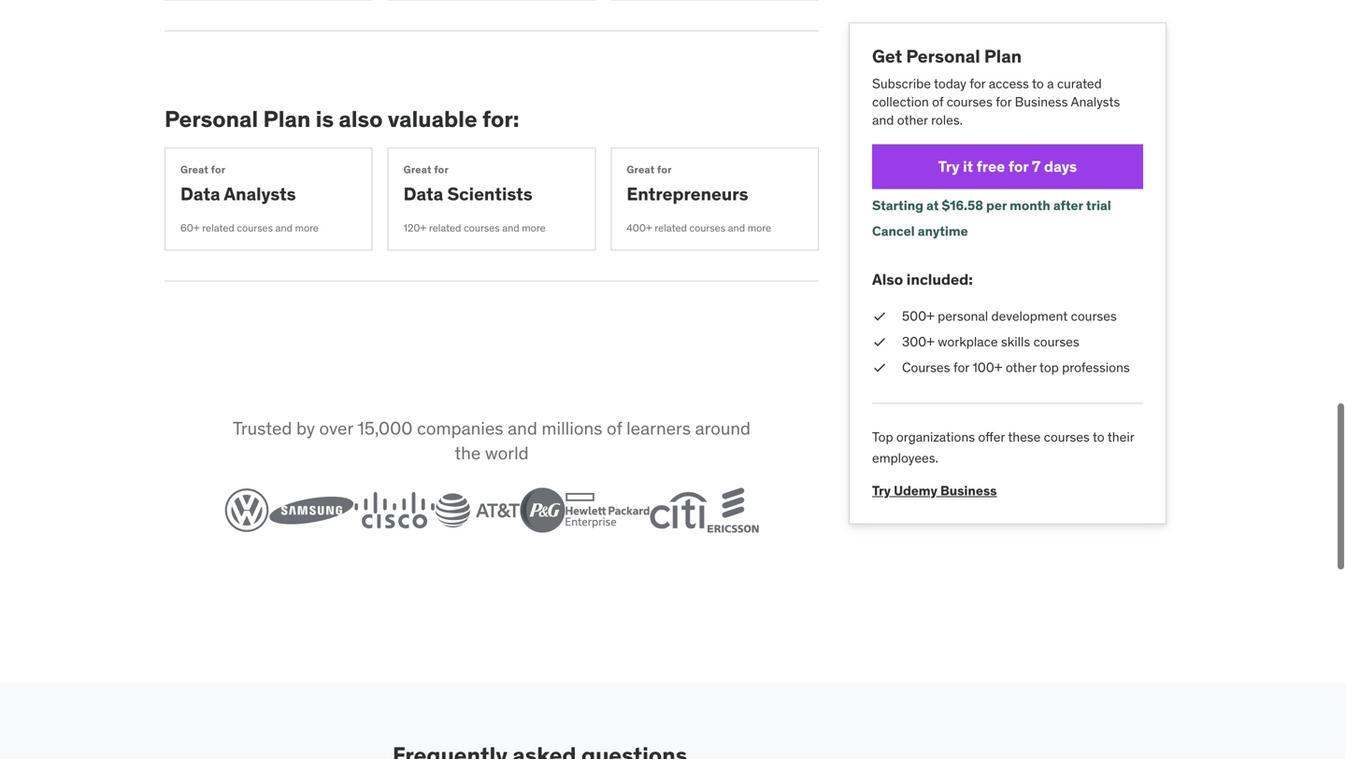 Task type: locate. For each thing, give the bounding box(es) containing it.
for:
[[482, 105, 519, 133]]

1 vertical spatial business
[[940, 483, 997, 500]]

related right 400+ in the left of the page
[[655, 221, 687, 234]]

of up the roles.
[[932, 93, 943, 110]]

and
[[872, 112, 894, 129], [275, 221, 293, 234], [502, 221, 519, 234], [728, 221, 745, 234], [508, 418, 537, 440]]

data up 60+
[[180, 183, 220, 205]]

courses
[[947, 93, 992, 110], [237, 221, 273, 234], [464, 221, 500, 234], [689, 221, 725, 234], [1071, 308, 1117, 325], [1033, 334, 1079, 351], [1044, 429, 1090, 446]]

a
[[1047, 75, 1054, 92]]

great inside great for entrepreneurs
[[627, 163, 655, 176]]

3 great from the left
[[627, 163, 655, 176]]

for left 100+
[[953, 360, 969, 376]]

related right 120+
[[429, 221, 461, 234]]

world
[[485, 442, 529, 465]]

courses up professions
[[1071, 308, 1117, 325]]

of inside get personal plan subscribe today for access to a curated collection of courses for business analysts and other roles.
[[932, 93, 943, 110]]

60+ related courses and more
[[180, 221, 319, 234]]

and down entrepreneurs
[[728, 221, 745, 234]]

1 horizontal spatial great
[[403, 163, 432, 176]]

personal
[[906, 45, 980, 67], [165, 105, 258, 133]]

courses inside get personal plan subscribe today for access to a curated collection of courses for business analysts and other roles.
[[947, 93, 992, 110]]

other down skills
[[1006, 360, 1036, 376]]

workplace
[[938, 334, 998, 351]]

related for analysts
[[202, 221, 234, 234]]

0 horizontal spatial to
[[1032, 75, 1044, 92]]

and for data analysts
[[275, 221, 293, 234]]

1 more from the left
[[295, 221, 319, 234]]

1 related from the left
[[202, 221, 234, 234]]

1 vertical spatial try
[[872, 483, 891, 500]]

great up entrepreneurs link
[[627, 163, 655, 176]]

400+
[[627, 221, 652, 234]]

scientists
[[447, 183, 533, 205]]

100+
[[972, 360, 1002, 376]]

and down scientists
[[502, 221, 519, 234]]

other down collection
[[897, 112, 928, 129]]

0 horizontal spatial of
[[607, 418, 622, 440]]

0 vertical spatial of
[[932, 93, 943, 110]]

0 vertical spatial personal
[[906, 45, 980, 67]]

xsmall image down xsmall icon
[[872, 333, 887, 352]]

courses right these
[[1044, 429, 1090, 446]]

0 vertical spatial xsmall image
[[872, 333, 887, 352]]

great up data analysts link
[[180, 163, 208, 176]]

1 vertical spatial xsmall image
[[872, 359, 887, 377]]

for left the 7
[[1008, 157, 1029, 176]]

0 vertical spatial to
[[1032, 75, 1044, 92]]

great for data scientists
[[403, 163, 432, 176]]

2 horizontal spatial more
[[748, 221, 771, 234]]

plan up "access"
[[984, 45, 1022, 67]]

xsmall image
[[872, 333, 887, 352], [872, 359, 887, 377]]

1 horizontal spatial more
[[522, 221, 546, 234]]

0 vertical spatial other
[[897, 112, 928, 129]]

business right udemy
[[940, 483, 997, 500]]

for
[[970, 75, 986, 92], [996, 93, 1012, 110], [1008, 157, 1029, 176], [211, 163, 226, 176], [434, 163, 449, 176], [657, 163, 672, 176], [953, 360, 969, 376]]

0 vertical spatial plan
[[984, 45, 1022, 67]]

per
[[986, 197, 1007, 214]]

collection
[[872, 93, 929, 110]]

great inside great for data scientists
[[403, 163, 432, 176]]

plan left is
[[263, 105, 311, 133]]

get personal plan subscribe today for access to a curated collection of courses for business analysts and other roles.
[[872, 45, 1120, 129]]

more down scientists
[[522, 221, 546, 234]]

7
[[1032, 157, 1041, 176]]

xsmall image for 300+
[[872, 333, 887, 352]]

xsmall image left the courses
[[872, 359, 887, 377]]

0 vertical spatial analysts
[[1071, 93, 1120, 110]]

0 horizontal spatial personal
[[165, 105, 258, 133]]

courses down 'today'
[[947, 93, 992, 110]]

personal
[[938, 308, 988, 325]]

300+ workplace skills courses
[[902, 334, 1079, 351]]

400+ related courses and more
[[627, 221, 771, 234]]

other inside get personal plan subscribe today for access to a curated collection of courses for business analysts and other roles.
[[897, 112, 928, 129]]

access
[[989, 75, 1029, 92]]

also
[[339, 105, 383, 133]]

for down "access"
[[996, 93, 1012, 110]]

1 horizontal spatial to
[[1093, 429, 1105, 446]]

entrepreneurs link
[[627, 183, 748, 205]]

great for data analysts
[[180, 163, 296, 205]]

courses for 100+ other top professions
[[902, 360, 1130, 376]]

more down data analysts link
[[295, 221, 319, 234]]

0 horizontal spatial try
[[872, 483, 891, 500]]

for up data analysts link
[[211, 163, 226, 176]]

0 horizontal spatial related
[[202, 221, 234, 234]]

data inside great for data scientists
[[403, 183, 443, 205]]

$16.58
[[942, 197, 983, 214]]

and down data analysts link
[[275, 221, 293, 234]]

by
[[296, 418, 315, 440]]

and down collection
[[872, 112, 894, 129]]

offer
[[978, 429, 1005, 446]]

1 horizontal spatial of
[[932, 93, 943, 110]]

courses down entrepreneurs
[[689, 221, 725, 234]]

personal plan is also valuable for:
[[165, 105, 519, 133]]

1 horizontal spatial data
[[403, 183, 443, 205]]

1 horizontal spatial business
[[1015, 93, 1068, 110]]

citi logo image
[[650, 493, 708, 530]]

it
[[963, 157, 973, 176]]

0 horizontal spatial great
[[180, 163, 208, 176]]

0 vertical spatial try
[[938, 157, 960, 176]]

try udemy business link
[[872, 469, 997, 500]]

try left "it" at the right top of the page
[[938, 157, 960, 176]]

2 more from the left
[[522, 221, 546, 234]]

more down entrepreneurs
[[748, 221, 771, 234]]

1 vertical spatial personal
[[165, 105, 258, 133]]

analysts down curated
[[1071, 93, 1120, 110]]

analysts up 60+ related courses and more
[[224, 183, 296, 205]]

2 horizontal spatial related
[[655, 221, 687, 234]]

great for data scientists
[[403, 163, 533, 205]]

1 great from the left
[[180, 163, 208, 176]]

2 related from the left
[[429, 221, 461, 234]]

2 data from the left
[[403, 183, 443, 205]]

1 data from the left
[[180, 183, 220, 205]]

0 horizontal spatial analysts
[[224, 183, 296, 205]]

300+
[[902, 334, 935, 351]]

trusted by over 15,000 companies and millions of learners around the world
[[233, 418, 751, 465]]

1 vertical spatial to
[[1093, 429, 1105, 446]]

1 horizontal spatial related
[[429, 221, 461, 234]]

500+ personal development courses
[[902, 308, 1117, 325]]

data
[[180, 183, 220, 205], [403, 183, 443, 205]]

120+
[[403, 221, 426, 234]]

0 horizontal spatial other
[[897, 112, 928, 129]]

1 vertical spatial other
[[1006, 360, 1036, 376]]

great inside great for data analysts
[[180, 163, 208, 176]]

and for data scientists
[[502, 221, 519, 234]]

2 horizontal spatial great
[[627, 163, 655, 176]]

courses
[[902, 360, 950, 376]]

for up entrepreneurs
[[657, 163, 672, 176]]

more
[[295, 221, 319, 234], [522, 221, 546, 234], [748, 221, 771, 234]]

0 horizontal spatial data
[[180, 183, 220, 205]]

1 horizontal spatial try
[[938, 157, 960, 176]]

of right millions
[[607, 418, 622, 440]]

at
[[926, 197, 939, 214]]

1 vertical spatial analysts
[[224, 183, 296, 205]]

1 horizontal spatial analysts
[[1071, 93, 1120, 110]]

for up data scientists link
[[434, 163, 449, 176]]

try for try udemy business
[[872, 483, 891, 500]]

1 xsmall image from the top
[[872, 333, 887, 352]]

roles.
[[931, 112, 963, 129]]

1 horizontal spatial plan
[[984, 45, 1022, 67]]

great down valuable
[[403, 163, 432, 176]]

data up 120+
[[403, 183, 443, 205]]

to
[[1032, 75, 1044, 92], [1093, 429, 1105, 446]]

0 vertical spatial business
[[1015, 93, 1068, 110]]

try it free for 7 days
[[938, 157, 1077, 176]]

try
[[938, 157, 960, 176], [872, 483, 891, 500]]

employees.
[[872, 450, 938, 467]]

companies
[[417, 418, 503, 440]]

1 vertical spatial plan
[[263, 105, 311, 133]]

analysts
[[1071, 93, 1120, 110], [224, 183, 296, 205]]

of
[[932, 93, 943, 110], [607, 418, 622, 440]]

try left udemy
[[872, 483, 891, 500]]

related
[[202, 221, 234, 234], [429, 221, 461, 234], [655, 221, 687, 234]]

for inside great for data analysts
[[211, 163, 226, 176]]

1 horizontal spatial personal
[[906, 45, 980, 67]]

curated
[[1057, 75, 1102, 92]]

their
[[1107, 429, 1134, 446]]

1 horizontal spatial other
[[1006, 360, 1036, 376]]

data inside great for data analysts
[[180, 183, 220, 205]]

personal up 'today'
[[906, 45, 980, 67]]

2 great from the left
[[403, 163, 432, 176]]

over
[[319, 418, 353, 440]]

courses down scientists
[[464, 221, 500, 234]]

month
[[1010, 197, 1050, 214]]

0 horizontal spatial more
[[295, 221, 319, 234]]

2 xsmall image from the top
[[872, 359, 887, 377]]

cancel
[[872, 223, 915, 240]]

1 vertical spatial of
[[607, 418, 622, 440]]

try for try it free for 7 days
[[938, 157, 960, 176]]

personal up great for data analysts
[[165, 105, 258, 133]]

udemy
[[894, 483, 937, 500]]

hewlett packard enterprise logo image
[[565, 493, 650, 529]]

business down a
[[1015, 93, 1068, 110]]

to left a
[[1032, 75, 1044, 92]]

plan
[[984, 45, 1022, 67], [263, 105, 311, 133]]

other
[[897, 112, 928, 129], [1006, 360, 1036, 376]]

0 horizontal spatial business
[[940, 483, 997, 500]]

and up world
[[508, 418, 537, 440]]

xsmall image
[[872, 307, 887, 326]]

to left the their on the bottom of page
[[1093, 429, 1105, 446]]

great
[[180, 163, 208, 176], [403, 163, 432, 176], [627, 163, 655, 176]]

get
[[872, 45, 902, 67]]

great for entrepreneurs
[[627, 163, 655, 176]]

top
[[872, 429, 893, 446]]

business
[[1015, 93, 1068, 110], [940, 483, 997, 500]]

related right 60+
[[202, 221, 234, 234]]



Task type: vqa. For each thing, say whether or not it's contained in the screenshot.
greater
no



Task type: describe. For each thing, give the bounding box(es) containing it.
procter & gamble logo image
[[520, 489, 565, 534]]

120+ related courses and more
[[403, 221, 546, 234]]

more for scientists
[[522, 221, 546, 234]]

plan inside get personal plan subscribe today for access to a curated collection of courses for business analysts and other roles.
[[984, 45, 1022, 67]]

to inside get personal plan subscribe today for access to a curated collection of courses for business analysts and other roles.
[[1032, 75, 1044, 92]]

for inside great for data scientists
[[434, 163, 449, 176]]

entrepreneurs
[[627, 183, 748, 205]]

samsung logo image
[[269, 497, 354, 525]]

skills
[[1001, 334, 1030, 351]]

analysts inside get personal plan subscribe today for access to a curated collection of courses for business analysts and other roles.
[[1071, 93, 1120, 110]]

included:
[[906, 270, 973, 289]]

professions
[[1062, 360, 1130, 376]]

is
[[316, 105, 334, 133]]

trusted
[[233, 418, 292, 440]]

of inside trusted by over 15,000 companies and millions of learners around the world
[[607, 418, 622, 440]]

learners
[[626, 418, 691, 440]]

courses up top
[[1033, 334, 1079, 351]]

courses inside the top organizations offer these courses to their employees.
[[1044, 429, 1090, 446]]

15,000
[[357, 418, 413, 440]]

60+
[[180, 221, 200, 234]]

cisco logo image
[[354, 493, 435, 530]]

great for data analysts
[[180, 163, 208, 176]]

data for data analysts
[[180, 183, 220, 205]]

and for entrepreneurs
[[728, 221, 745, 234]]

also
[[872, 270, 903, 289]]

0 horizontal spatial plan
[[263, 105, 311, 133]]

great for entrepreneurs
[[627, 163, 748, 205]]

xsmall image for courses
[[872, 359, 887, 377]]

millions
[[542, 418, 602, 440]]

today
[[934, 75, 966, 92]]

anytime
[[918, 223, 968, 240]]

trial
[[1086, 197, 1111, 214]]

after
[[1053, 197, 1083, 214]]

days
[[1044, 157, 1077, 176]]

development
[[991, 308, 1068, 325]]

analysts inside great for data analysts
[[224, 183, 296, 205]]

the
[[455, 442, 481, 465]]

top
[[1039, 360, 1059, 376]]

around
[[695, 418, 751, 440]]

and inside get personal plan subscribe today for access to a curated collection of courses for business analysts and other roles.
[[872, 112, 894, 129]]

3 related from the left
[[655, 221, 687, 234]]

try udemy business
[[872, 483, 997, 500]]

organizations
[[896, 429, 975, 446]]

more for analysts
[[295, 221, 319, 234]]

top organizations offer these courses to their employees.
[[872, 429, 1134, 467]]

these
[[1008, 429, 1041, 446]]

try it free for 7 days link
[[872, 144, 1143, 189]]

valuable
[[388, 105, 477, 133]]

for right 'today'
[[970, 75, 986, 92]]

volkswagen logo image
[[224, 489, 269, 534]]

free
[[977, 157, 1005, 176]]

500+
[[902, 308, 935, 325]]

subscribe
[[872, 75, 931, 92]]

personal inside get personal plan subscribe today for access to a curated collection of courses for business analysts and other roles.
[[906, 45, 980, 67]]

data for data scientists
[[403, 183, 443, 205]]

courses down data analysts link
[[237, 221, 273, 234]]

att&t logo image
[[435, 494, 520, 529]]

related for scientists
[[429, 221, 461, 234]]

3 more from the left
[[748, 221, 771, 234]]

for inside great for entrepreneurs
[[657, 163, 672, 176]]

starting
[[872, 197, 923, 214]]

business inside get personal plan subscribe today for access to a curated collection of courses for business analysts and other roles.
[[1015, 93, 1068, 110]]

data analysts link
[[180, 183, 296, 205]]

also included:
[[872, 270, 973, 289]]

to inside the top organizations offer these courses to their employees.
[[1093, 429, 1105, 446]]

starting at $16.58 per month after trial cancel anytime
[[872, 197, 1111, 240]]

data scientists link
[[403, 183, 533, 205]]

ericsson logo image
[[708, 489, 759, 534]]

and inside trusted by over 15,000 companies and millions of learners around the world
[[508, 418, 537, 440]]



